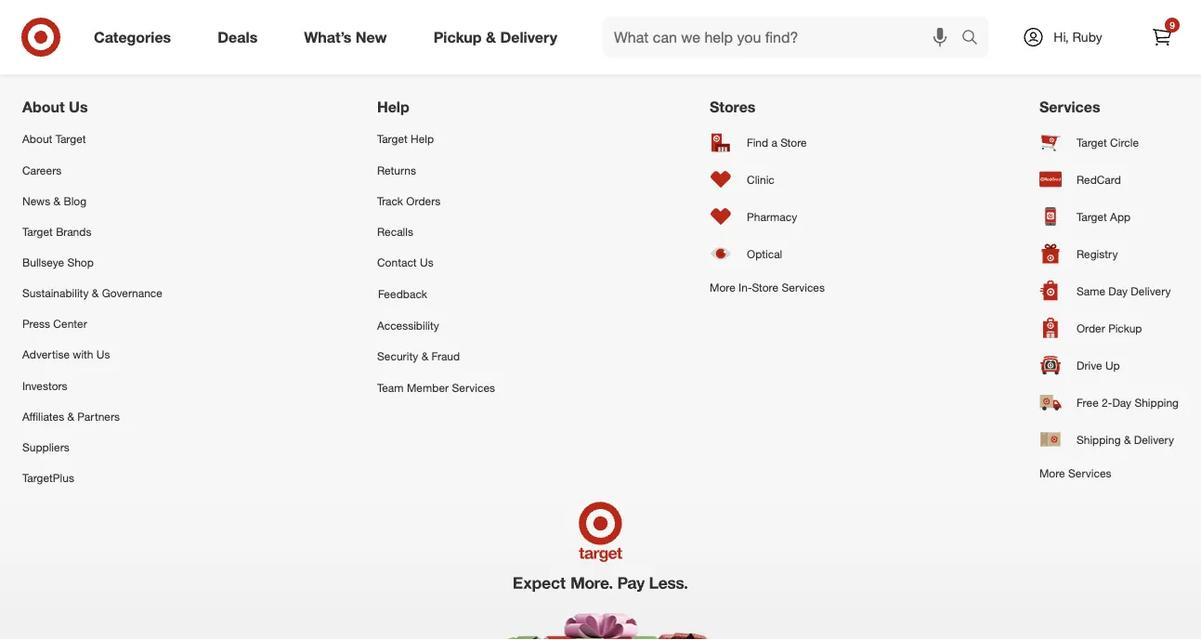 Task type: vqa. For each thing, say whether or not it's contained in the screenshot.
"APPLY."
yes



Task type: describe. For each thing, give the bounding box(es) containing it.
brands
[[56, 225, 91, 238]]

bullseye shop link
[[22, 247, 163, 278]]

2-
[[1102, 396, 1113, 409]]

more in-store services
[[710, 281, 825, 295]]

target brands
[[22, 225, 91, 238]]

investors
[[22, 379, 67, 392]]

member
[[407, 380, 449, 394]]

returns
[[377, 163, 416, 177]]

search
[[954, 30, 998, 48]]

clinic link
[[710, 161, 825, 198]]

more for more in-store services
[[710, 281, 736, 295]]

circle
[[1111, 135, 1140, 149]]

track orders
[[377, 194, 441, 208]]

* see offer details. restrictions apply. pricing, promotions and availability may vary by location and at target.com
[[321, 28, 881, 45]]

up
[[1106, 358, 1121, 372]]

target help
[[377, 132, 434, 146]]

affiliates
[[22, 409, 64, 423]]

sustainability & governance link
[[22, 278, 163, 309]]

feedback
[[378, 287, 428, 301]]

delivery for pickup & delivery
[[500, 28, 558, 46]]

drive up
[[1077, 358, 1121, 372]]

1 vertical spatial help
[[411, 132, 434, 146]]

blog
[[64, 194, 86, 208]]

orders
[[407, 194, 441, 208]]

& for pickup
[[486, 28, 496, 46]]

drive up link
[[1040, 347, 1179, 384]]

ruby
[[1073, 29, 1103, 45]]

location
[[750, 31, 789, 45]]

order pickup
[[1077, 321, 1143, 335]]

advertise with us
[[22, 348, 110, 362]]

security & fraud
[[377, 350, 460, 364]]

restrictions
[[417, 31, 476, 45]]

deals link
[[202, 17, 281, 58]]

What can we help you find? suggestions appear below search field
[[603, 17, 967, 58]]

advertise with us link
[[22, 339, 163, 370]]

shipping & delivery link
[[1040, 421, 1179, 458]]

target for target circle
[[1077, 135, 1108, 149]]

what's
[[304, 28, 352, 46]]

center
[[53, 317, 87, 331]]

pickup inside pickup & delivery link
[[434, 28, 482, 46]]

recalls link
[[377, 216, 495, 247]]

categories
[[94, 28, 171, 46]]

in-
[[739, 281, 752, 295]]

advertise
[[22, 348, 70, 362]]

new
[[356, 28, 387, 46]]

targetplus link
[[22, 463, 163, 493]]

order
[[1077, 321, 1106, 335]]

what's new link
[[288, 17, 410, 58]]

same day delivery link
[[1040, 272, 1179, 310]]

us for contact us
[[420, 255, 434, 269]]

order pickup link
[[1040, 310, 1179, 347]]

services down shipping & delivery link
[[1069, 467, 1112, 481]]

& for sustainability
[[92, 286, 99, 300]]

recalls
[[377, 225, 414, 238]]

store for in-
[[752, 281, 779, 295]]

fraud
[[432, 350, 460, 364]]

find
[[747, 135, 769, 149]]

vary
[[711, 31, 732, 45]]

bullseye shop
[[22, 255, 94, 269]]

store for a
[[781, 135, 807, 149]]

affiliates & partners
[[22, 409, 120, 423]]

availability
[[632, 31, 683, 45]]

suppliers link
[[22, 432, 163, 463]]

see
[[324, 31, 344, 45]]

& for security
[[422, 350, 429, 364]]

about us
[[22, 98, 88, 116]]

us for about us
[[69, 98, 88, 116]]

services down fraud
[[452, 380, 495, 394]]

more services
[[1040, 467, 1112, 481]]

hi,
[[1054, 29, 1069, 45]]

pickup & delivery
[[434, 28, 558, 46]]

track
[[377, 194, 403, 208]]

returns link
[[377, 155, 495, 185]]

optical link
[[710, 235, 825, 272]]

accessibility link
[[377, 310, 495, 341]]

target: expect more. pay less. image
[[340, 493, 862, 640]]

target app
[[1077, 210, 1131, 224]]

security
[[377, 350, 419, 364]]

apply.
[[479, 31, 508, 45]]

shipping inside free 2-day shipping 'link'
[[1135, 396, 1179, 409]]

1 and from the left
[[610, 31, 629, 45]]

redcard
[[1077, 172, 1122, 186]]

target brands link
[[22, 216, 163, 247]]

target for target help
[[377, 132, 408, 146]]

free
[[1077, 396, 1099, 409]]

news
[[22, 194, 50, 208]]

about for about us
[[22, 98, 65, 116]]



Task type: locate. For each thing, give the bounding box(es) containing it.
about
[[22, 98, 65, 116], [22, 132, 52, 146]]

more left the in-
[[710, 281, 736, 295]]

1 vertical spatial more
[[1040, 467, 1066, 481]]

0 horizontal spatial store
[[752, 281, 779, 295]]

& down free 2-day shipping
[[1124, 433, 1132, 447]]

0 vertical spatial store
[[781, 135, 807, 149]]

target inside 'link'
[[55, 132, 86, 146]]

0 vertical spatial delivery
[[500, 28, 558, 46]]

delivery for same day delivery
[[1131, 284, 1172, 298]]

day
[[1109, 284, 1128, 298], [1113, 396, 1132, 409]]

1 vertical spatial about
[[22, 132, 52, 146]]

1 horizontal spatial help
[[411, 132, 434, 146]]

pickup right order
[[1109, 321, 1143, 335]]

1 vertical spatial store
[[752, 281, 779, 295]]

2 about from the top
[[22, 132, 52, 146]]

*
[[321, 28, 324, 40]]

about up the about target
[[22, 98, 65, 116]]

stores
[[710, 98, 756, 116]]

same
[[1077, 284, 1106, 298]]

more in-store services link
[[710, 272, 825, 303]]

store down optical link
[[752, 281, 779, 295]]

& for news
[[53, 194, 60, 208]]

& down bullseye shop 'link'
[[92, 286, 99, 300]]

optical
[[747, 247, 783, 261]]

sustainability & governance
[[22, 286, 163, 300]]

registry link
[[1040, 235, 1179, 272]]

9 link
[[1142, 17, 1183, 58]]

0 horizontal spatial us
[[69, 98, 88, 116]]

0 vertical spatial help
[[377, 98, 410, 116]]

may
[[687, 31, 708, 45]]

governance
[[102, 286, 163, 300]]

&
[[486, 28, 496, 46], [53, 194, 60, 208], [92, 286, 99, 300], [422, 350, 429, 364], [67, 409, 74, 423], [1124, 433, 1132, 447]]

find a store
[[747, 135, 807, 149]]

us
[[69, 98, 88, 116], [420, 255, 434, 269], [97, 348, 110, 362]]

target help link
[[377, 124, 495, 155]]

press center link
[[22, 309, 163, 339]]

contact
[[377, 255, 417, 269]]

& for shipping
[[1124, 433, 1132, 447]]

shipping up the more services link
[[1077, 433, 1121, 447]]

target for target app
[[1077, 210, 1108, 224]]

news & blog link
[[22, 185, 163, 216]]

team
[[377, 380, 404, 394]]

at
[[814, 31, 824, 45]]

free 2-day shipping
[[1077, 396, 1179, 409]]

day inside 'link'
[[1113, 396, 1132, 409]]

pickup
[[434, 28, 482, 46], [1109, 321, 1143, 335]]

deals
[[218, 28, 258, 46]]

about up careers on the top left of page
[[22, 132, 52, 146]]

& left blog
[[53, 194, 60, 208]]

0 vertical spatial about
[[22, 98, 65, 116]]

a
[[772, 135, 778, 149]]

target circle
[[1077, 135, 1140, 149]]

redcard link
[[1040, 161, 1179, 198]]

1 vertical spatial shipping
[[1077, 433, 1121, 447]]

0 horizontal spatial more
[[710, 281, 736, 295]]

find a store link
[[710, 124, 825, 161]]

1 vertical spatial pickup
[[1109, 321, 1143, 335]]

target down about us on the top left of the page
[[55, 132, 86, 146]]

shipping inside shipping & delivery link
[[1077, 433, 1121, 447]]

press center
[[22, 317, 87, 331]]

shop
[[67, 255, 94, 269]]

1 vertical spatial delivery
[[1131, 284, 1172, 298]]

services up the target circle
[[1040, 98, 1101, 116]]

target inside "link"
[[22, 225, 53, 238]]

1 horizontal spatial and
[[792, 31, 811, 45]]

0 vertical spatial more
[[710, 281, 736, 295]]

affiliates & partners link
[[22, 401, 163, 432]]

more down shipping & delivery link
[[1040, 467, 1066, 481]]

team member services
[[377, 380, 495, 394]]

2 vertical spatial us
[[97, 348, 110, 362]]

hi, ruby
[[1054, 29, 1103, 45]]

registry
[[1077, 247, 1118, 261]]

1 vertical spatial us
[[420, 255, 434, 269]]

track orders link
[[377, 185, 495, 216]]

help up target help
[[377, 98, 410, 116]]

careers link
[[22, 155, 163, 185]]

feedback button
[[377, 278, 495, 310]]

& for affiliates
[[67, 409, 74, 423]]

suppliers
[[22, 440, 69, 454]]

drive
[[1077, 358, 1103, 372]]

more
[[710, 281, 736, 295], [1040, 467, 1066, 481]]

& left 'pricing,'
[[486, 28, 496, 46]]

1 vertical spatial day
[[1113, 396, 1132, 409]]

1 horizontal spatial pickup
[[1109, 321, 1143, 335]]

more services link
[[1040, 458, 1179, 489]]

0 vertical spatial us
[[69, 98, 88, 116]]

offer
[[347, 31, 372, 45]]

what's new
[[304, 28, 387, 46]]

us up about target 'link'
[[69, 98, 88, 116]]

us right with
[[97, 348, 110, 362]]

day right "free"
[[1113, 396, 1132, 409]]

targetplus
[[22, 471, 74, 485]]

categories link
[[78, 17, 194, 58]]

clinic
[[747, 172, 775, 186]]

0 vertical spatial pickup
[[434, 28, 482, 46]]

app
[[1111, 210, 1131, 224]]

and left availability
[[610, 31, 629, 45]]

2 horizontal spatial us
[[420, 255, 434, 269]]

accessibility
[[377, 319, 439, 333]]

target down news
[[22, 225, 53, 238]]

search button
[[954, 17, 998, 61]]

us right contact
[[420, 255, 434, 269]]

1 horizontal spatial shipping
[[1135, 396, 1179, 409]]

0 horizontal spatial and
[[610, 31, 629, 45]]

0 vertical spatial shipping
[[1135, 396, 1179, 409]]

target left app at the top right
[[1077, 210, 1108, 224]]

0 horizontal spatial shipping
[[1077, 433, 1121, 447]]

2 vertical spatial delivery
[[1135, 433, 1175, 447]]

target circle link
[[1040, 124, 1179, 161]]

news & blog
[[22, 194, 86, 208]]

pickup & delivery link
[[418, 17, 581, 58]]

pharmacy
[[747, 210, 798, 224]]

1 horizontal spatial more
[[1040, 467, 1066, 481]]

0 horizontal spatial pickup
[[434, 28, 482, 46]]

shipping up shipping & delivery
[[1135, 396, 1179, 409]]

help up returns link
[[411, 132, 434, 146]]

free 2-day shipping link
[[1040, 384, 1179, 421]]

& left fraud
[[422, 350, 429, 364]]

pharmacy link
[[710, 198, 825, 235]]

careers
[[22, 163, 62, 177]]

more for more services
[[1040, 467, 1066, 481]]

& right affiliates on the left bottom of the page
[[67, 409, 74, 423]]

shipping & delivery
[[1077, 433, 1175, 447]]

store
[[781, 135, 807, 149], [752, 281, 779, 295]]

day right same
[[1109, 284, 1128, 298]]

target
[[55, 132, 86, 146], [377, 132, 408, 146], [1077, 135, 1108, 149], [1077, 210, 1108, 224], [22, 225, 53, 238]]

target left circle
[[1077, 135, 1108, 149]]

same day delivery
[[1077, 284, 1172, 298]]

pickup inside the order pickup link
[[1109, 321, 1143, 335]]

investors link
[[22, 370, 163, 401]]

services down optical link
[[782, 281, 825, 295]]

delivery for shipping & delivery
[[1135, 433, 1175, 447]]

press
[[22, 317, 50, 331]]

pickup right details.
[[434, 28, 482, 46]]

1 about from the top
[[22, 98, 65, 116]]

and left at
[[792, 31, 811, 45]]

store right a
[[781, 135, 807, 149]]

about inside 'link'
[[22, 132, 52, 146]]

0 horizontal spatial help
[[377, 98, 410, 116]]

0 vertical spatial day
[[1109, 284, 1128, 298]]

target for target brands
[[22, 225, 53, 238]]

team member services link
[[377, 372, 495, 403]]

2 and from the left
[[792, 31, 811, 45]]

help
[[377, 98, 410, 116], [411, 132, 434, 146]]

target.com
[[827, 31, 881, 45]]

1 horizontal spatial us
[[97, 348, 110, 362]]

target up returns
[[377, 132, 408, 146]]

bullseye
[[22, 255, 64, 269]]

contact us
[[377, 255, 434, 269]]

about for about target
[[22, 132, 52, 146]]

1 horizontal spatial store
[[781, 135, 807, 149]]



